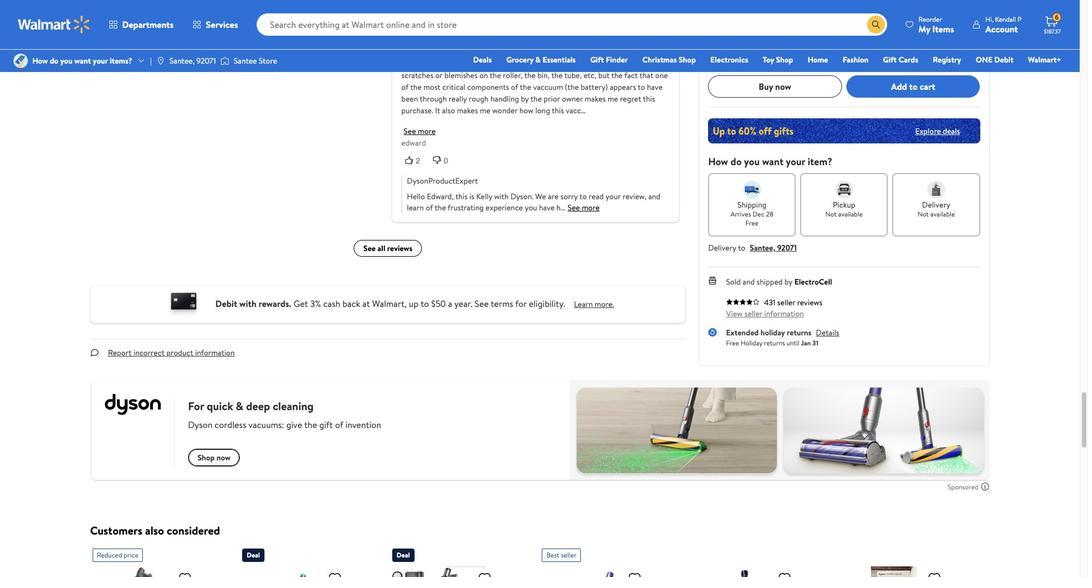 Task type: describe. For each thing, give the bounding box(es) containing it.
0 horizontal spatial debit
[[216, 298, 237, 310]]

1 horizontal spatial on
[[470, 46, 479, 58]]

2 for lisa
[[116, 40, 120, 49]]

read
[[589, 191, 604, 202]]

the up the cement
[[561, 46, 572, 58]]

0 horizontal spatial have
[[482, 23, 497, 34]]

1 horizontal spatial that
[[640, 70, 654, 81]]

0 horizontal spatial returns
[[765, 338, 786, 348]]

28
[[767, 210, 774, 219]]

sorry
[[561, 191, 578, 202]]

blemishes
[[445, 70, 478, 81]]

1 horizontal spatial i'm
[[602, 46, 612, 58]]

the down across
[[524, 70, 536, 81]]

the up appears
[[612, 70, 623, 81]]

report incorrect product information
[[108, 348, 235, 359]]

cement
[[549, 58, 575, 69]]

2 vertical spatial but
[[599, 70, 610, 81]]

add
[[892, 81, 908, 93]]

across
[[520, 58, 541, 69]]

431 seller reviews
[[765, 297, 823, 309]]

6
[[1056, 12, 1060, 22]]

etc,
[[584, 70, 597, 81]]

 image for santee, 92071
[[156, 56, 165, 65]]

0 horizontal spatial on
[[417, 35, 425, 46]]

how for how do you want your items?
[[32, 55, 48, 66]]

up to sixty percent off deals. shop now. image
[[709, 119, 981, 144]]

toy shop link
[[758, 54, 799, 66]]

inse cordless vacuum cleaner, 400w stick vacuum with 30kpa powerful suction, 55min runtime, smart induction auto-adjustment, rechargeable vacuum cleaners for home carpet floor pet hair, led display image
[[392, 567, 496, 577]]

rubber
[[635, 23, 658, 34]]

a left crack
[[444, 46, 448, 58]]

grocery & essentials link
[[502, 54, 581, 66]]

kendall
[[996, 14, 1017, 24]]

do for how do you want your items?
[[50, 55, 58, 66]]

your for item?
[[787, 155, 806, 169]]

roller,
[[503, 70, 523, 81]]

1 horizontal spatial debit
[[995, 54, 1014, 65]]

more for "see more" dropdown button to the left
[[418, 126, 436, 137]]

shop for christmas shop
[[679, 54, 696, 65]]

underside
[[517, 46, 550, 58]]

gift finder link
[[586, 54, 633, 66]]

price when purchased online
[[709, 56, 791, 65]]

0 horizontal spatial santee,
[[170, 55, 195, 66]]

the down the state
[[474, 11, 486, 22]]

walmart image
[[18, 16, 90, 34]]

at
[[363, 298, 370, 310]]

regret
[[620, 93, 642, 104]]

intent image for pickup image
[[836, 181, 854, 199]]

signs
[[401, 23, 418, 34]]

available for pickup
[[839, 210, 864, 219]]

report
[[108, 348, 132, 359]]

 image for santee store
[[221, 55, 229, 66]]

not for delivery
[[918, 210, 930, 219]]

2 horizontal spatial on
[[480, 70, 488, 81]]

2 button for lisa
[[101, 39, 129, 50]]

electrocell
[[795, 277, 833, 288]]

reduced price
[[97, 551, 139, 560]]

product group containing reduced price
[[92, 545, 218, 577]]

i right in. on the right of page
[[565, 0, 568, 11]]

rough
[[469, 93, 489, 104]]

1 vertical spatial see more button
[[568, 202, 600, 214]]

walmart+ link
[[1024, 54, 1067, 66]]

with for debit with rewards. get 3% cash back at walmart, up to $50 a year. see terms for eligibility.
[[240, 298, 257, 310]]

want for items?
[[74, 55, 91, 66]]

and up the backside
[[447, 23, 459, 34]]

really
[[449, 93, 467, 104]]

electronics link
[[706, 54, 754, 66]]

product
[[167, 348, 193, 359]]

the down wear
[[427, 35, 438, 46]]

purchase.
[[401, 105, 433, 116]]

|
[[150, 55, 152, 66]]

2 horizontal spatial by
[[785, 277, 793, 288]]

delivery for to
[[709, 243, 737, 254]]

dyson cinetic big ball total clean upright vacuum | yellow/iron | refurbished image
[[843, 567, 946, 577]]

see all reviews
[[363, 243, 413, 254]]

is inside dysonproductexpert hello edward, this is kelly with dyson. we are sorry to read your review, and learn of the frustrating experience you have h...
[[470, 191, 475, 202]]

dyson v8 origin  purple with (qr stubborn dirth brush) image
[[693, 567, 796, 577]]

free for shipping
[[746, 219, 759, 228]]

deal for dyson v8 absolute cordless vacuum | silver/nickel | new image
[[247, 551, 260, 560]]

services
[[206, 18, 238, 31]]

holiday
[[761, 328, 786, 339]]

0 horizontal spatial for
[[516, 298, 527, 310]]

arrived
[[531, 0, 554, 11]]

explore
[[916, 126, 942, 137]]

the left the plastic at left
[[480, 46, 492, 58]]

customers also considered
[[90, 524, 220, 539]]

extreme
[[625, 11, 654, 22]]

dragged
[[490, 58, 518, 69]]

terms
[[491, 298, 514, 310]]

0 vertical spatial information
[[765, 309, 805, 320]]

0 horizontal spatial see more button
[[404, 126, 436, 137]]

add to favorites list, dyson cinetic big ball total clean upright vacuum | yellow/iron | refurbished image
[[929, 572, 942, 577]]

the up the long
[[531, 93, 542, 104]]

to right the up
[[421, 298, 429, 310]]

for inside i'm appalled by the state this vaccuum arrived in. i understand that i purchased a refurbished item, but the vaccuum (specifically the battery) shows extreme signs of wear and tear. i have attached pictures for reference, but the rubber grip on the backside and the edges of the battery are completety worn out. there is also a crack on the plastic underside of the battery. i'm honestly thinking this vaccuum was dragged across a cement floor.  i was expecting scratches or blemishes on the roller, the bin, the tube, etc, but the fact that one of the most critical components of the vaccuum (the battery) appears to have been through really rough handling by the prior owner makes me regret this purchase. it also makes me wonder how long this vacc...
[[560, 23, 570, 34]]

expecting
[[614, 58, 647, 69]]

get
[[294, 298, 308, 310]]

product group containing best seller
[[543, 545, 668, 577]]

with inside dysonproductexpert hello edward, this is kelly with dyson. we are sorry to read your review, and learn of the frustrating experience you have h...
[[494, 191, 509, 202]]

dyson v8 absolute cordless vacuum | silver/nickel | new image
[[242, 567, 346, 577]]

pictures
[[531, 23, 558, 34]]

christmas shop link
[[638, 54, 701, 66]]

the down the cement
[[552, 70, 563, 81]]

gift finder
[[591, 54, 628, 65]]

the down the 'roller,'
[[520, 82, 531, 93]]

0 vertical spatial but
[[461, 11, 473, 22]]

more.
[[595, 299, 615, 310]]

dyson.
[[511, 191, 534, 202]]

$25/mo
[[709, 42, 735, 53]]

a right "&"
[[543, 58, 547, 69]]

owner
[[562, 93, 583, 104]]

the up components
[[490, 70, 501, 81]]

this inside dysonproductexpert hello edward, this is kelly with dyson. we are sorry to read your review, and learn of the frustrating experience you have h...
[[456, 191, 468, 202]]

gift cards
[[884, 54, 919, 65]]

0 horizontal spatial makes
[[457, 105, 478, 116]]

report incorrect product information button
[[99, 340, 244, 367]]

are inside dysonproductexpert hello edward, this is kelly with dyson. we are sorry to read your review, and learn of the frustrating experience you have h...
[[548, 191, 559, 202]]

of down battery
[[552, 46, 559, 58]]

p
[[1019, 14, 1022, 24]]

to inside 'button'
[[910, 81, 918, 93]]

price
[[709, 56, 724, 65]]

have inside dysonproductexpert hello edward, this is kelly with dyson. we are sorry to read your review, and learn of the frustrating experience you have h...
[[539, 202, 555, 214]]

0 vertical spatial also
[[429, 46, 443, 58]]

this right regret
[[643, 93, 655, 104]]

shows
[[603, 11, 624, 22]]

1 vertical spatial also
[[442, 105, 455, 116]]

delivery for not
[[923, 200, 951, 211]]

customers
[[90, 524, 143, 539]]

learn how button
[[778, 42, 813, 53]]

1 horizontal spatial returns
[[787, 328, 812, 339]]

0 vertical spatial that
[[609, 0, 623, 11]]

fashion link
[[838, 54, 874, 66]]

see left all in the top of the page
[[363, 243, 376, 254]]

see right h...
[[568, 202, 580, 214]]

now
[[776, 81, 792, 93]]

to inside dysonproductexpert hello edward, this is kelly with dyson. we are sorry to read your review, and learn of the frustrating experience you have h...
[[580, 191, 587, 202]]

the left the edges
[[485, 35, 496, 46]]

legal information image
[[793, 56, 802, 64]]

a right '$50'
[[448, 298, 453, 310]]

0 horizontal spatial 92071
[[197, 55, 216, 66]]

we
[[535, 191, 546, 202]]

0 horizontal spatial seller
[[561, 551, 577, 560]]

of up been
[[401, 82, 409, 93]]

add to favorites list, dyson v8 origin  purple with (qr stubborn dirth brush) image
[[779, 572, 792, 577]]

floor.
[[576, 58, 594, 69]]

buy now button
[[709, 76, 843, 98]]

intent image for shipping image
[[744, 181, 762, 199]]

1 vertical spatial battery)
[[581, 82, 608, 93]]

rewards.
[[259, 298, 291, 310]]

your inside dysonproductexpert hello edward, this is kelly with dyson. we are sorry to read your review, and learn of the frustrating experience you have h...
[[606, 191, 621, 202]]

intent image for delivery image
[[928, 181, 946, 199]]

appears
[[610, 82, 636, 93]]

Walmart Site-Wide search field
[[257, 13, 888, 36]]

see more for "see more" dropdown button to the bottom
[[568, 202, 600, 214]]

learn for learn how
[[778, 42, 797, 53]]

0 button for lisa
[[129, 39, 157, 50]]

one
[[656, 70, 668, 81]]

1 vertical spatial me
[[480, 105, 491, 116]]

state
[[466, 0, 483, 11]]

3.8677 stars out of 5, based on 431 seller reviews element
[[727, 299, 760, 306]]

2 for edward
[[416, 156, 420, 165]]

6 $187.37
[[1045, 12, 1062, 35]]

reduced
[[97, 551, 122, 560]]

ad disclaimer and feedback image
[[981, 483, 990, 492]]

experience
[[486, 202, 523, 214]]

your for items?
[[93, 55, 108, 66]]

until
[[787, 338, 800, 348]]

deals
[[474, 54, 492, 65]]

through
[[420, 93, 447, 104]]

0 vertical spatial makes
[[585, 93, 606, 104]]

and down tear.
[[471, 35, 483, 46]]

store
[[259, 55, 277, 66]]

1 vertical spatial have
[[647, 82, 663, 93]]

critical
[[442, 82, 465, 93]]

when
[[725, 56, 741, 65]]

reference,
[[572, 23, 607, 34]]

honestly
[[614, 46, 643, 58]]

hi,
[[986, 14, 994, 24]]

long
[[535, 105, 550, 116]]

cards
[[899, 54, 919, 65]]

you for how do you want your items?
[[60, 55, 73, 66]]

0 vertical spatial me
[[608, 93, 618, 104]]

0 vertical spatial battery)
[[574, 11, 601, 22]]

santee
[[234, 55, 257, 66]]

see up edward
[[404, 126, 416, 137]]

battery.
[[574, 46, 601, 58]]

understand
[[569, 0, 608, 11]]

plastic
[[494, 46, 515, 58]]

vacc...
[[566, 105, 586, 116]]

the down scratches
[[410, 82, 422, 93]]

Search search field
[[257, 13, 888, 36]]

the down in. on the right of page
[[561, 11, 572, 22]]

gift cards link
[[879, 54, 924, 66]]

seller for information
[[745, 309, 763, 320]]

see right "year." on the bottom left of page
[[475, 298, 489, 310]]



Task type: locate. For each thing, give the bounding box(es) containing it.
learn more about strikethrough prices image
[[832, 9, 841, 18]]

0 vertical spatial 0
[[144, 40, 148, 49]]

2 shop from the left
[[777, 54, 794, 65]]

completety
[[581, 35, 620, 46]]

have right tear.
[[482, 23, 497, 34]]

makes up vacc...
[[585, 93, 606, 104]]

more for "see more" dropdown button to the bottom
[[582, 202, 600, 214]]

1 vertical spatial how
[[709, 155, 729, 169]]

$50
[[432, 298, 446, 310]]

how inside button
[[799, 42, 813, 53]]

to left cart
[[910, 81, 918, 93]]

1 horizontal spatial how
[[709, 155, 729, 169]]

1 horizontal spatial are
[[569, 35, 579, 46]]

0 vertical spatial how
[[32, 55, 48, 66]]

1 horizontal spatial see more
[[568, 202, 600, 214]]

santee, 92071 button
[[750, 243, 798, 254]]

1 not from the left
[[826, 210, 837, 219]]

returns
[[787, 328, 812, 339], [765, 338, 786, 348]]

want left item?
[[763, 155, 784, 169]]

0 horizontal spatial shop
[[679, 54, 696, 65]]

santee, 92071
[[170, 55, 216, 66]]

1 horizontal spatial not
[[918, 210, 930, 219]]

was
[[476, 58, 489, 69], [600, 58, 612, 69]]

deal up "inse cordless vacuum cleaner, 400w stick vacuum with 30kpa powerful suction, 55min runtime, smart induction auto-adjustment, rechargeable vacuum cleaners for home carpet floor pet hair, led display" image
[[397, 551, 410, 560]]

search icon image
[[872, 20, 881, 29]]

available down intent image for delivery
[[931, 210, 956, 219]]

i right tear.
[[478, 23, 480, 34]]

me down rough
[[480, 105, 491, 116]]

to left santee, 92071 button on the right top
[[739, 243, 746, 254]]

learn for learn more.
[[575, 299, 593, 310]]

walmart,
[[372, 298, 407, 310]]

1 vertical spatial are
[[548, 191, 559, 202]]

to inside i'm appalled by the state this vaccuum arrived in. i understand that i purchased a refurbished item, but the vaccuum (specifically the battery) shows extreme signs of wear and tear. i have attached pictures for reference, but the rubber grip on the backside and the edges of the battery are completety worn out. there is also a crack on the plastic underside of the battery. i'm honestly thinking this vaccuum was dragged across a cement floor.  i was expecting scratches or blemishes on the roller, the bin, the tube, etc, but the fact that one of the most critical components of the vaccuum (the battery) appears to have been through really rough handling by the prior owner makes me regret this purchase. it also makes me wonder how long this vacc...
[[638, 82, 645, 93]]

delivery up sold at right top
[[709, 243, 737, 254]]

returns left 31
[[787, 328, 812, 339]]

0 horizontal spatial are
[[548, 191, 559, 202]]

of down the 'roller,'
[[511, 82, 518, 93]]

you for how do you want your item?
[[745, 155, 760, 169]]

1 vertical spatial by
[[521, 93, 529, 104]]

want left the items?
[[74, 55, 91, 66]]

do for how do you want your item?
[[731, 155, 742, 169]]

0 horizontal spatial gift
[[591, 54, 604, 65]]

not
[[826, 210, 837, 219], [918, 210, 930, 219]]

0 horizontal spatial delivery
[[709, 243, 737, 254]]

deal
[[247, 551, 260, 560], [397, 551, 410, 560]]

to left read
[[580, 191, 587, 202]]

2 not from the left
[[918, 210, 930, 219]]

see more for "see more" dropdown button to the left
[[404, 126, 436, 137]]

1 horizontal spatial have
[[539, 202, 555, 214]]

details
[[817, 328, 840, 339]]

1 deal from the left
[[247, 551, 260, 560]]

is inside i'm appalled by the state this vaccuum arrived in. i understand that i purchased a refurbished item, but the vaccuum (specifically the battery) shows extreme signs of wear and tear. i have attached pictures for reference, but the rubber grip on the backside and the edges of the battery are completety worn out. there is also a crack on the plastic underside of the battery. i'm honestly thinking this vaccuum was dragged across a cement floor.  i was expecting scratches or blemishes on the roller, the bin, the tube, etc, but the fact that one of the most critical components of the vaccuum (the battery) appears to have been through really rough handling by the prior owner makes me regret this purchase. it also makes me wonder how long this vacc...
[[423, 46, 428, 58]]

add to favorites list, fabuletta cordless vacuum cleaner, 6-in-1 lightweight stick vacuum cleaner with 250w brushless motor, 24kpa free-standing cordless vacuum for hard floor carpet pet hair, red image
[[178, 572, 192, 577]]

are up battery.
[[569, 35, 579, 46]]

affirm image
[[753, 41, 776, 50]]

pickup
[[834, 200, 856, 211]]

how inside i'm appalled by the state this vaccuum arrived in. i understand that i purchased a refurbished item, but the vaccuum (specifically the battery) shows extreme signs of wear and tear. i have attached pictures for reference, but the rubber grip on the backside and the edges of the battery are completety worn out. there is also a crack on the plastic underside of the battery. i'm honestly thinking this vaccuum was dragged across a cement floor.  i was expecting scratches or blemishes on the roller, the bin, the tube, etc, but the fact that one of the most critical components of the vaccuum (the battery) appears to have been through really rough handling by the prior owner makes me regret this purchase. it also makes me wonder how long this vacc...
[[520, 105, 534, 116]]

item,
[[442, 11, 459, 22]]

battery) down understand
[[574, 11, 601, 22]]

0 horizontal spatial with
[[240, 298, 257, 310]]

the up underside
[[529, 35, 540, 46]]

0 horizontal spatial free
[[727, 338, 740, 348]]

2 horizontal spatial with
[[737, 42, 751, 53]]

arrives
[[731, 210, 752, 219]]

1 horizontal spatial me
[[608, 93, 618, 104]]

add to favorites list, dyson v11 cordless vacuum cleaner | blue | new image
[[629, 572, 642, 577]]

of down refurbished
[[420, 23, 427, 34]]

0 horizontal spatial 0 button
[[129, 39, 157, 50]]

not down intent image for delivery
[[918, 210, 930, 219]]

not inside delivery not available
[[918, 210, 930, 219]]

 image down walmart image
[[13, 54, 28, 68]]

services button
[[183, 11, 248, 38]]

one debit
[[977, 54, 1014, 65]]

gift inside gift cards link
[[884, 54, 897, 65]]

frustrating
[[448, 202, 484, 214]]

your left the items?
[[93, 55, 108, 66]]

1 vertical spatial free
[[727, 338, 740, 348]]

fabuletta cordless vacuum cleaner, 6-in-1 lightweight stick vacuum cleaner with 250w brushless motor, 24kpa free-standing cordless vacuum for hard floor carpet pet hair, red image
[[92, 567, 196, 577]]

1 horizontal spatial santee,
[[750, 243, 776, 254]]

a
[[665, 0, 669, 11], [444, 46, 448, 58], [543, 58, 547, 69], [448, 298, 453, 310]]

shop
[[679, 54, 696, 65], [777, 54, 794, 65]]

christmas
[[643, 54, 677, 65]]

incorrect
[[134, 348, 165, 359]]

backside
[[440, 35, 469, 46]]

the inside dysonproductexpert hello edward, this is kelly with dyson. we are sorry to read your review, and learn of the frustrating experience you have h...
[[435, 202, 446, 214]]

information inside button
[[195, 348, 235, 359]]

you inside dysonproductexpert hello edward, this is kelly with dyson. we are sorry to read your review, and learn of the frustrating experience you have h...
[[525, 202, 537, 214]]

shop right christmas
[[679, 54, 696, 65]]

on right crack
[[470, 46, 479, 58]]

reviews for 431 seller reviews
[[798, 297, 823, 309]]

seller for reviews
[[778, 297, 796, 309]]

2 vertical spatial have
[[539, 202, 555, 214]]

1 available from the left
[[839, 210, 864, 219]]

cash
[[323, 298, 341, 310]]

returns left until at the right bottom
[[765, 338, 786, 348]]

how for how do you want your item?
[[709, 155, 729, 169]]

available inside pickup not available
[[839, 210, 864, 219]]

debit right one debit card 'image'
[[216, 298, 237, 310]]

1 horizontal spatial 0
[[444, 156, 448, 165]]

i right 'floor.'
[[596, 58, 598, 69]]

2
[[116, 40, 120, 49], [416, 156, 420, 165]]

0 vertical spatial 2 button
[[101, 39, 129, 50]]

worn
[[622, 35, 639, 46]]

1 horizontal spatial your
[[606, 191, 621, 202]]

0 vertical spatial debit
[[995, 54, 1014, 65]]

that up shows
[[609, 0, 623, 11]]

is right there
[[423, 46, 428, 58]]

are inside i'm appalled by the state this vaccuum arrived in. i understand that i purchased a refurbished item, but the vaccuum (specifically the battery) shows extreme signs of wear and tear. i have attached pictures for reference, but the rubber grip on the backside and the edges of the battery are completety worn out. there is also a crack on the plastic underside of the battery. i'm honestly thinking this vaccuum was dragged across a cement floor.  i was expecting scratches or blemishes on the roller, the bin, the tube, etc, but the fact that one of the most critical components of the vaccuum (the battery) appears to have been through really rough handling by the prior owner makes me regret this purchase. it also makes me wonder how long this vacc...
[[569, 35, 579, 46]]

1 horizontal spatial gift
[[884, 54, 897, 65]]

one debit card  debit with rewards. get 3% cash back at walmart, up to $50 a year. see terms for eligibility. learn more. element
[[575, 299, 615, 310]]

this right the state
[[485, 0, 497, 11]]

also right customers
[[145, 524, 164, 539]]

debit with rewards. get 3% cash back at walmart, up to $50 a year. see terms for eligibility.
[[216, 298, 566, 310]]

debit
[[995, 54, 1014, 65], [216, 298, 237, 310]]

0 vertical spatial for
[[560, 23, 570, 34]]

4 product group from the left
[[543, 545, 668, 577]]

2 deal from the left
[[397, 551, 410, 560]]

1 horizontal spatial do
[[731, 155, 742, 169]]

was left dragged
[[476, 58, 489, 69]]

1 horizontal spatial deal
[[397, 551, 410, 560]]

this down prior
[[552, 105, 564, 116]]

out.
[[641, 35, 654, 46]]

1 horizontal spatial 2 button
[[401, 155, 429, 167]]

1 vertical spatial your
[[787, 155, 806, 169]]

of inside dysonproductexpert hello edward, this is kelly with dyson. we are sorry to read your review, and learn of the frustrating experience you have h...
[[426, 202, 433, 214]]

i up extreme
[[625, 0, 627, 11]]

by
[[443, 0, 451, 11], [521, 93, 529, 104], [785, 277, 793, 288]]

2 vertical spatial your
[[606, 191, 621, 202]]

how do you want your item?
[[709, 155, 833, 169]]

0 horizontal spatial your
[[93, 55, 108, 66]]

dyson v11 cordless vacuum cleaner | blue | new image
[[543, 567, 646, 577]]

shipping
[[738, 200, 767, 211]]

lisa
[[101, 21, 114, 32]]

santee, down dec
[[750, 243, 776, 254]]

pickup not available
[[826, 200, 864, 219]]

toy shop
[[763, 54, 794, 65]]

1 vertical spatial reviews
[[798, 297, 823, 309]]

information right the product
[[195, 348, 235, 359]]

best seller
[[547, 551, 577, 560]]

have down the 'one'
[[647, 82, 663, 93]]

information up holiday
[[765, 309, 805, 320]]

that left the 'one'
[[640, 70, 654, 81]]

but right etc,
[[599, 70, 610, 81]]

0 horizontal spatial learn
[[575, 299, 593, 310]]

departments button
[[99, 11, 183, 38]]

delivery
[[923, 200, 951, 211], [709, 243, 737, 254]]

do up shipping
[[731, 155, 742, 169]]

shop for toy shop
[[777, 54, 794, 65]]

0 button up dysonproductexpert
[[429, 155, 457, 167]]

free inside the extended holiday returns details free holiday returns until jan 31
[[727, 338, 740, 348]]

 image left santee
[[221, 55, 229, 66]]

1 horizontal spatial with
[[494, 191, 509, 202]]

 image
[[13, 54, 28, 68], [221, 55, 229, 66], [156, 56, 165, 65]]

and
[[447, 23, 459, 34], [471, 35, 483, 46], [649, 191, 661, 202], [743, 277, 755, 288]]

with right kelly
[[494, 191, 509, 202]]

1 vertical spatial with
[[494, 191, 509, 202]]

reviews for see all reviews
[[387, 243, 413, 254]]

see all reviews link
[[354, 240, 422, 257]]

my
[[919, 23, 931, 35]]

with for $25/mo with
[[737, 42, 751, 53]]

santee store
[[234, 55, 277, 66]]

available inside delivery not available
[[931, 210, 956, 219]]

0 horizontal spatial i'm
[[401, 0, 411, 11]]

i'm appalled by the state this vaccuum arrived in. i understand that i purchased a refurbished item, but the vaccuum (specifically the battery) shows extreme signs of wear and tear. i have attached pictures for reference, but the rubber grip on the backside and the edges of the battery are completety worn out. there is also a crack on the plastic underside of the battery. i'm honestly thinking this vaccuum was dragged across a cement floor.  i was expecting scratches or blemishes on the roller, the bin, the tube, etc, but the fact that one of the most critical components of the vaccuum (the battery) appears to have been through really rough handling by the prior owner makes me regret this purchase. it also makes me wonder how long this vacc...
[[401, 0, 669, 116]]

extended holiday returns details free holiday returns until jan 31
[[727, 328, 840, 348]]

0 horizontal spatial 2 button
[[101, 39, 129, 50]]

dysonproductexpert hello edward, this is kelly with dyson. we are sorry to read your review, and learn of the frustrating experience you have h...
[[407, 176, 661, 214]]

2 horizontal spatial you
[[745, 155, 760, 169]]

in.
[[556, 0, 564, 11]]

0 button for edward
[[429, 155, 457, 167]]

by right shipped
[[785, 277, 793, 288]]

for right terms on the left bottom of page
[[516, 298, 527, 310]]

reorder
[[919, 14, 943, 24]]

 image for how do you want your items?
[[13, 54, 28, 68]]

2 horizontal spatial have
[[647, 82, 663, 93]]

it
[[435, 105, 440, 116]]

details button
[[817, 328, 840, 339]]

1 horizontal spatial by
[[521, 93, 529, 104]]

0 horizontal spatial deal
[[247, 551, 260, 560]]

0 vertical spatial i'm
[[401, 0, 411, 11]]

1 horizontal spatial makes
[[585, 93, 606, 104]]

or
[[435, 70, 443, 81]]

2 horizontal spatial  image
[[221, 55, 229, 66]]

1 vertical spatial do
[[731, 155, 742, 169]]

your right read
[[606, 191, 621, 202]]

0 vertical spatial with
[[737, 42, 751, 53]]

scratches
[[401, 70, 434, 81]]

free inside shipping arrives dec 28 free
[[746, 219, 759, 228]]

hi, kendall p account
[[986, 14, 1022, 35]]

kelly
[[476, 191, 492, 202]]

2 button up the items?
[[101, 39, 129, 50]]

this up or
[[430, 58, 443, 69]]

1 horizontal spatial seller
[[745, 309, 763, 320]]

0 horizontal spatial that
[[609, 0, 623, 11]]

$125.99
[[744, 23, 773, 36]]

2 horizontal spatial seller
[[778, 297, 796, 309]]

0 for lisa
[[144, 40, 148, 49]]

free left holiday
[[727, 338, 740, 348]]

registry link
[[929, 54, 967, 66]]

gift inside gift finder link
[[591, 54, 604, 65]]

0 up dysonproductexpert
[[444, 156, 448, 165]]

2 down edward
[[416, 156, 420, 165]]

your left item?
[[787, 155, 806, 169]]

add to favorites list, inse cordless vacuum cleaner, 400w stick vacuum with 30kpa powerful suction, 55min runtime, smart induction auto-adjustment, rechargeable vacuum cleaners for home carpet floor pet hair, led display image
[[478, 572, 492, 577]]

there
[[401, 46, 421, 58]]

1 horizontal spatial free
[[746, 219, 759, 228]]

but up tear.
[[461, 11, 473, 22]]

0 horizontal spatial you
[[60, 55, 73, 66]]

1 vertical spatial purchased
[[742, 56, 772, 65]]

2 button down edward
[[401, 155, 429, 167]]

add to cart
[[892, 81, 936, 93]]

learn inside button
[[778, 42, 797, 53]]

delivery inside delivery not available
[[923, 200, 951, 211]]

2 gift from the left
[[884, 54, 897, 65]]

and right sold at right top
[[743, 277, 755, 288]]

with left the rewards.
[[240, 298, 257, 310]]

2 vertical spatial also
[[145, 524, 164, 539]]

gift for gift finder
[[591, 54, 604, 65]]

more up edward
[[418, 126, 436, 137]]

one
[[977, 54, 993, 65]]

0 vertical spatial have
[[482, 23, 497, 34]]

the up item,
[[453, 0, 464, 11]]

see more button right h...
[[568, 202, 600, 214]]

0 for edward
[[444, 156, 448, 165]]

best
[[547, 551, 560, 560]]

a up christmas shop
[[665, 0, 669, 11]]

0 vertical spatial how
[[799, 42, 813, 53]]

0 horizontal spatial want
[[74, 55, 91, 66]]

see more up edward
[[404, 126, 436, 137]]

sponsored
[[949, 482, 979, 492]]

this right "edward," on the top left
[[456, 191, 468, 202]]

1 horizontal spatial how
[[799, 42, 813, 53]]

your
[[93, 55, 108, 66], [787, 155, 806, 169], [606, 191, 621, 202]]

you down walmart image
[[60, 55, 73, 66]]

gift for gift cards
[[884, 54, 897, 65]]

1 vertical spatial makes
[[457, 105, 478, 116]]

0 vertical spatial by
[[443, 0, 451, 11]]

1 vertical spatial 0
[[444, 156, 448, 165]]

do
[[50, 55, 58, 66], [731, 155, 742, 169]]

1 product group from the left
[[92, 545, 218, 577]]

1 vertical spatial on
[[470, 46, 479, 58]]

1 vertical spatial 0 button
[[429, 155, 457, 167]]

0 horizontal spatial more
[[418, 126, 436, 137]]

how
[[32, 55, 48, 66], [709, 155, 729, 169]]

1 horizontal spatial reviews
[[798, 297, 823, 309]]

0 vertical spatial your
[[93, 55, 108, 66]]

and inside dysonproductexpert hello edward, this is kelly with dyson. we are sorry to read your review, and learn of the frustrating experience you have h...
[[649, 191, 661, 202]]

bin,
[[538, 70, 550, 81]]

available for delivery
[[931, 210, 956, 219]]

have left h...
[[539, 202, 555, 214]]

0 vertical spatial santee,
[[170, 55, 195, 66]]

0 horizontal spatial  image
[[13, 54, 28, 68]]

explore deals link
[[912, 121, 965, 141]]

see more right h...
[[568, 202, 600, 214]]

reviews down the electrocell
[[798, 297, 823, 309]]

0 vertical spatial reviews
[[387, 243, 413, 254]]

0 horizontal spatial do
[[50, 55, 58, 66]]

i
[[565, 0, 568, 11], [625, 0, 627, 11], [478, 23, 480, 34], [596, 58, 598, 69]]

1 vertical spatial 92071
[[778, 243, 798, 254]]

1 horizontal spatial you
[[525, 202, 537, 214]]

0 horizontal spatial reviews
[[387, 243, 413, 254]]

essentials
[[543, 54, 576, 65]]

free
[[746, 219, 759, 228], [727, 338, 740, 348]]

1 vertical spatial delivery
[[709, 243, 737, 254]]

online
[[774, 56, 791, 65]]

you up 'intent image for shipping'
[[745, 155, 760, 169]]

on
[[417, 35, 425, 46], [470, 46, 479, 58], [480, 70, 488, 81]]

more right sorry
[[582, 202, 600, 214]]

i'm up refurbished
[[401, 0, 411, 11]]

been
[[401, 93, 418, 104]]

1 vertical spatial but
[[609, 23, 620, 34]]

0 vertical spatial more
[[418, 126, 436, 137]]

purchased up extreme
[[629, 0, 664, 11]]

but
[[461, 11, 473, 22], [609, 23, 620, 34], [599, 70, 610, 81]]

1 shop from the left
[[679, 54, 696, 65]]

of down attached
[[520, 35, 527, 46]]

eligibility.
[[529, 298, 566, 310]]

1 vertical spatial want
[[763, 155, 784, 169]]

with up price when purchased online
[[737, 42, 751, 53]]

how left the long
[[520, 105, 534, 116]]

3 product group from the left
[[392, 545, 518, 577]]

deal for "inse cordless vacuum cleaner, 400w stick vacuum with 30kpa powerful suction, 55min runtime, smart induction auto-adjustment, rechargeable vacuum cleaners for home carpet floor pet hair, led display" image
[[397, 551, 410, 560]]

&
[[536, 54, 541, 65]]

on up components
[[480, 70, 488, 81]]

2 was from the left
[[600, 58, 612, 69]]

not inside pickup not available
[[826, 210, 837, 219]]

0 vertical spatial you
[[60, 55, 73, 66]]

0 vertical spatial 92071
[[197, 55, 216, 66]]

free for extended
[[727, 338, 740, 348]]

2 product group from the left
[[242, 545, 368, 577]]

not for pickup
[[826, 210, 837, 219]]

1 horizontal spatial learn
[[778, 42, 797, 53]]

explore deals
[[916, 126, 961, 137]]

reviews right all in the top of the page
[[387, 243, 413, 254]]

0 horizontal spatial is
[[423, 46, 428, 58]]

learn left more.
[[575, 299, 593, 310]]

want for item?
[[763, 155, 784, 169]]

0 down departments
[[144, 40, 148, 49]]

add to favorites list, dyson v8 absolute cordless vacuum | silver/nickel | new image
[[328, 572, 342, 577]]

2 available from the left
[[931, 210, 956, 219]]

the up the worn
[[622, 23, 633, 34]]

purchased inside i'm appalled by the state this vaccuum arrived in. i understand that i purchased a refurbished item, but the vaccuum (specifically the battery) shows extreme signs of wear and tear. i have attached pictures for reference, but the rubber grip on the backside and the edges of the battery are completety worn out. there is also a crack on the plastic underside of the battery. i'm honestly thinking this vaccuum was dragged across a cement floor.  i was expecting scratches or blemishes on the roller, the bin, the tube, etc, but the fact that one of the most critical components of the vaccuum (the battery) appears to have been through really rough handling by the prior owner makes me regret this purchase. it also makes me wonder how long this vacc...
[[629, 0, 664, 11]]

one debit card image
[[161, 291, 207, 319]]

gift up etc,
[[591, 54, 604, 65]]

0 horizontal spatial not
[[826, 210, 837, 219]]

1 was from the left
[[476, 58, 489, 69]]

1 horizontal spatial available
[[931, 210, 956, 219]]

me down appears
[[608, 93, 618, 104]]

1 horizontal spatial more
[[582, 202, 600, 214]]

grocery
[[507, 54, 534, 65]]

learn up online
[[778, 42, 797, 53]]

0 vertical spatial on
[[417, 35, 425, 46]]

1 vertical spatial is
[[470, 191, 475, 202]]

1 gift from the left
[[591, 54, 604, 65]]

toy
[[763, 54, 775, 65]]

product group
[[92, 545, 218, 577], [242, 545, 368, 577], [392, 545, 518, 577], [543, 545, 668, 577]]

 image right |
[[156, 56, 165, 65]]

are
[[569, 35, 579, 46], [548, 191, 559, 202]]

of
[[420, 23, 427, 34], [520, 35, 527, 46], [552, 46, 559, 58], [401, 82, 409, 93], [511, 82, 518, 93], [426, 202, 433, 214]]

by up item,
[[443, 0, 451, 11]]

2 up the items?
[[116, 40, 120, 49]]

2 button for edward
[[401, 155, 429, 167]]

2 vertical spatial on
[[480, 70, 488, 81]]

how up 'legal information' icon
[[799, 42, 813, 53]]

how do you want your items?
[[32, 55, 132, 66]]



Task type: vqa. For each thing, say whether or not it's contained in the screenshot.
"About"
no



